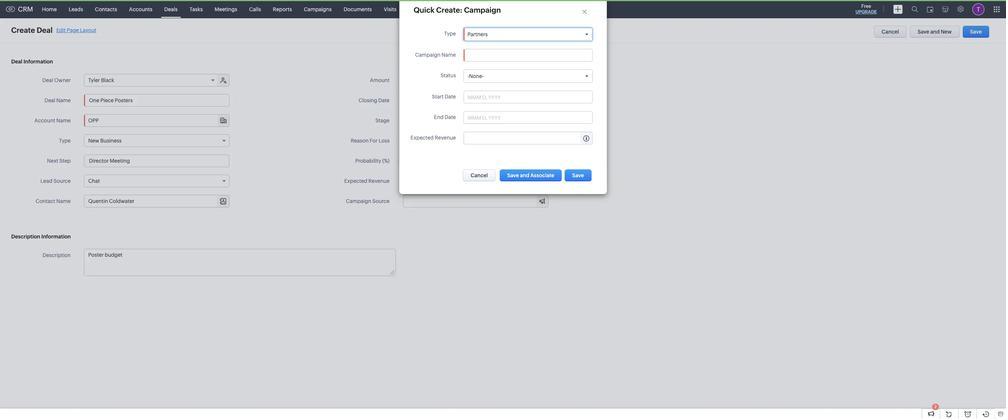 Task type: vqa. For each thing, say whether or not it's contained in the screenshot.
field
no



Task type: describe. For each thing, give the bounding box(es) containing it.
deal information
[[11, 59, 53, 65]]

deal for deal name
[[44, 97, 55, 103]]

contacts link
[[89, 0, 123, 18]]

information for description information
[[41, 234, 71, 240]]

deal left edit
[[37, 26, 53, 34]]

home
[[42, 6, 57, 12]]

projects
[[409, 6, 428, 12]]

name for deal name
[[56, 97, 71, 103]]

1 horizontal spatial type
[[444, 31, 456, 37]]

crm
[[18, 5, 33, 13]]

date for end date
[[445, 114, 456, 120]]

documents link
[[338, 0, 378, 18]]

campaign for campaign source
[[346, 198, 371, 204]]

deal for deal owner
[[42, 77, 53, 83]]

mmm d, yyyy
 text field for end date
[[468, 115, 528, 121]]

date for closing date
[[378, 97, 390, 103]]

tasks link
[[184, 0, 209, 18]]

closing
[[359, 97, 377, 103]]

loss
[[379, 138, 390, 144]]

edit
[[56, 27, 66, 33]]

create
[[11, 26, 35, 34]]

step
[[59, 158, 71, 164]]

campaign source
[[346, 198, 390, 204]]

deals
[[164, 6, 178, 12]]

deal for deal information
[[11, 59, 22, 65]]

amount
[[370, 77, 390, 83]]

leads
[[69, 6, 83, 12]]

stage
[[376, 118, 390, 124]]

edit page layout link
[[56, 27, 96, 33]]

start date
[[432, 94, 456, 100]]

description for description
[[43, 252, 71, 258]]

free upgrade
[[856, 3, 877, 15]]

(%)
[[382, 158, 390, 164]]

layout
[[80, 27, 96, 33]]

campaigns
[[304, 6, 332, 12]]

create: campaign
[[436, 6, 501, 14]]

page
[[67, 27, 79, 33]]

save for save
[[971, 29, 982, 35]]

name for account name
[[56, 118, 71, 124]]

start
[[432, 94, 444, 100]]

create deal edit page layout
[[11, 26, 96, 34]]

revenue
[[435, 135, 456, 141]]



Task type: locate. For each thing, give the bounding box(es) containing it.
closing date
[[359, 97, 390, 103]]

Partners field
[[464, 28, 592, 41]]

meetings link
[[209, 0, 243, 18]]

source
[[53, 178, 71, 184], [373, 198, 390, 204]]

0 horizontal spatial campaign
[[346, 198, 371, 204]]

probability (%)
[[355, 158, 390, 164]]

name up status
[[442, 52, 456, 58]]

0 horizontal spatial description
[[11, 234, 40, 240]]

0 vertical spatial mmm d, yyyy
 text field
[[468, 94, 528, 100]]

description information
[[11, 234, 71, 240]]

save
[[918, 29, 930, 35], [971, 29, 982, 35]]

name down owner
[[56, 97, 71, 103]]

description
[[11, 234, 40, 240], [43, 252, 71, 258]]

quick create: campaign
[[414, 6, 501, 14]]

free
[[862, 3, 872, 9]]

deals link
[[158, 0, 184, 18]]

visits link
[[378, 0, 403, 18]]

0 horizontal spatial type
[[59, 138, 71, 144]]

save right 'new'
[[971, 29, 982, 35]]

save and new button
[[910, 26, 960, 38]]

2 mmm d, yyyy
 text field from the top
[[468, 115, 528, 121]]

end date
[[434, 114, 456, 120]]

-
[[468, 73, 469, 79]]

deal name
[[44, 97, 71, 103]]

None text field
[[403, 155, 549, 167]]

0 vertical spatial information
[[23, 59, 53, 65]]

end
[[434, 114, 444, 120]]

cancel
[[882, 29, 899, 35]]

information
[[23, 59, 53, 65], [41, 234, 71, 240]]

lead
[[41, 178, 52, 184]]

save inside button
[[971, 29, 982, 35]]

mmm d, yyyy
 text field down 'none-'
[[468, 94, 528, 100]]

accounts link
[[123, 0, 158, 18]]

source for lead source
[[53, 178, 71, 184]]

source for campaign source
[[373, 198, 390, 204]]

expected
[[411, 135, 434, 141]]

none-
[[469, 73, 484, 79]]

home link
[[36, 0, 63, 18]]

deal
[[37, 26, 53, 34], [11, 59, 22, 65], [42, 77, 53, 83], [44, 97, 55, 103]]

owner
[[54, 77, 71, 83]]

save inside button
[[918, 29, 930, 35]]

MMM D, YYYY text field
[[403, 94, 549, 107]]

accounts
[[129, 6, 152, 12]]

projects link
[[403, 0, 434, 18]]

2 save from the left
[[971, 29, 982, 35]]

reports
[[273, 6, 292, 12]]

visits
[[384, 6, 397, 12]]

0 vertical spatial description
[[11, 234, 40, 240]]

name for contact name
[[56, 198, 71, 204]]

partners
[[468, 31, 488, 37]]

new
[[941, 29, 952, 35]]

upgrade
[[856, 9, 877, 15]]

information up deal owner at the left top
[[23, 59, 53, 65]]

expected revenue
[[411, 135, 456, 141]]

date right start
[[445, 94, 456, 100]]

save left the and
[[918, 29, 930, 35]]

1 horizontal spatial description
[[43, 252, 71, 258]]

mmm d, yyyy
 text field down mmm d, yyyy text field
[[468, 115, 528, 121]]

None submit
[[565, 170, 592, 182]]

leads link
[[63, 0, 89, 18]]

type
[[444, 31, 456, 37], [59, 138, 71, 144]]

-None- field
[[464, 70, 592, 83]]

cancel button
[[874, 26, 907, 38]]

0 horizontal spatial save
[[918, 29, 930, 35]]

lead source
[[41, 178, 71, 184]]

type down quick create: campaign
[[444, 31, 456, 37]]

deal owner
[[42, 77, 71, 83]]

-none-
[[468, 73, 484, 79]]

contact name
[[36, 198, 71, 204]]

campaign name
[[415, 52, 456, 58]]

2
[[935, 405, 937, 409]]

contacts
[[95, 6, 117, 12]]

0 vertical spatial source
[[53, 178, 71, 184]]

date for start date
[[445, 94, 456, 100]]

campaign for campaign name
[[415, 52, 441, 58]]

next step
[[47, 158, 71, 164]]

reason for loss
[[351, 138, 390, 144]]

0 vertical spatial type
[[444, 31, 456, 37]]

information for deal information
[[23, 59, 53, 65]]

1 horizontal spatial save
[[971, 29, 982, 35]]

calls
[[249, 6, 261, 12]]

reports link
[[267, 0, 298, 18]]

deal left owner
[[42, 77, 53, 83]]

1 horizontal spatial campaign
[[415, 52, 441, 58]]

description for description information
[[11, 234, 40, 240]]

tasks
[[190, 6, 203, 12]]

save and new
[[918, 29, 952, 35]]

name
[[442, 52, 456, 58], [56, 97, 71, 103], [56, 118, 71, 124], [56, 198, 71, 204]]

MMM d, yyyy
 text field
[[468, 94, 528, 100], [468, 115, 528, 121]]

1 vertical spatial campaign
[[346, 198, 371, 204]]

1 vertical spatial source
[[373, 198, 390, 204]]

reason
[[351, 138, 369, 144]]

deal up "account name"
[[44, 97, 55, 103]]

0 vertical spatial campaign
[[415, 52, 441, 58]]

name right the contact
[[56, 198, 71, 204]]

1 horizontal spatial source
[[373, 198, 390, 204]]

meetings
[[215, 6, 237, 12]]

0 horizontal spatial source
[[53, 178, 71, 184]]

crm link
[[6, 5, 33, 13]]

1 vertical spatial type
[[59, 138, 71, 144]]

deal down create
[[11, 59, 22, 65]]

1 vertical spatial description
[[43, 252, 71, 258]]

next
[[47, 158, 58, 164]]

1 vertical spatial information
[[41, 234, 71, 240]]

campaigns link
[[298, 0, 338, 18]]

date
[[445, 94, 456, 100], [378, 97, 390, 103], [445, 114, 456, 120]]

information down contact name
[[41, 234, 71, 240]]

probability
[[355, 158, 381, 164]]

status
[[441, 72, 456, 78]]

for
[[370, 138, 378, 144]]

1 vertical spatial mmm d, yyyy
 text field
[[468, 115, 528, 121]]

type up step
[[59, 138, 71, 144]]

name for campaign name
[[442, 52, 456, 58]]

None button
[[463, 170, 496, 182], [500, 170, 562, 182], [463, 170, 496, 182], [500, 170, 562, 182]]

save button
[[963, 26, 990, 38]]

documents
[[344, 6, 372, 12]]

date right closing
[[378, 97, 390, 103]]

1 mmm d, yyyy
 text field from the top
[[468, 94, 528, 100]]

name right account
[[56, 118, 71, 124]]

calls link
[[243, 0, 267, 18]]

account name
[[34, 118, 71, 124]]

and
[[931, 29, 940, 35]]

quick
[[414, 6, 435, 14]]

None text field
[[412, 74, 548, 86], [84, 94, 230, 107], [84, 155, 230, 167], [85, 249, 396, 276], [412, 74, 548, 86], [84, 94, 230, 107], [84, 155, 230, 167], [85, 249, 396, 276]]

mmm d, yyyy
 text field for start date
[[468, 94, 528, 100]]

account
[[34, 118, 55, 124]]

campaign
[[415, 52, 441, 58], [346, 198, 371, 204]]

contact
[[36, 198, 55, 204]]

1 save from the left
[[918, 29, 930, 35]]

save for save and new
[[918, 29, 930, 35]]

date right end at the left top of page
[[445, 114, 456, 120]]



